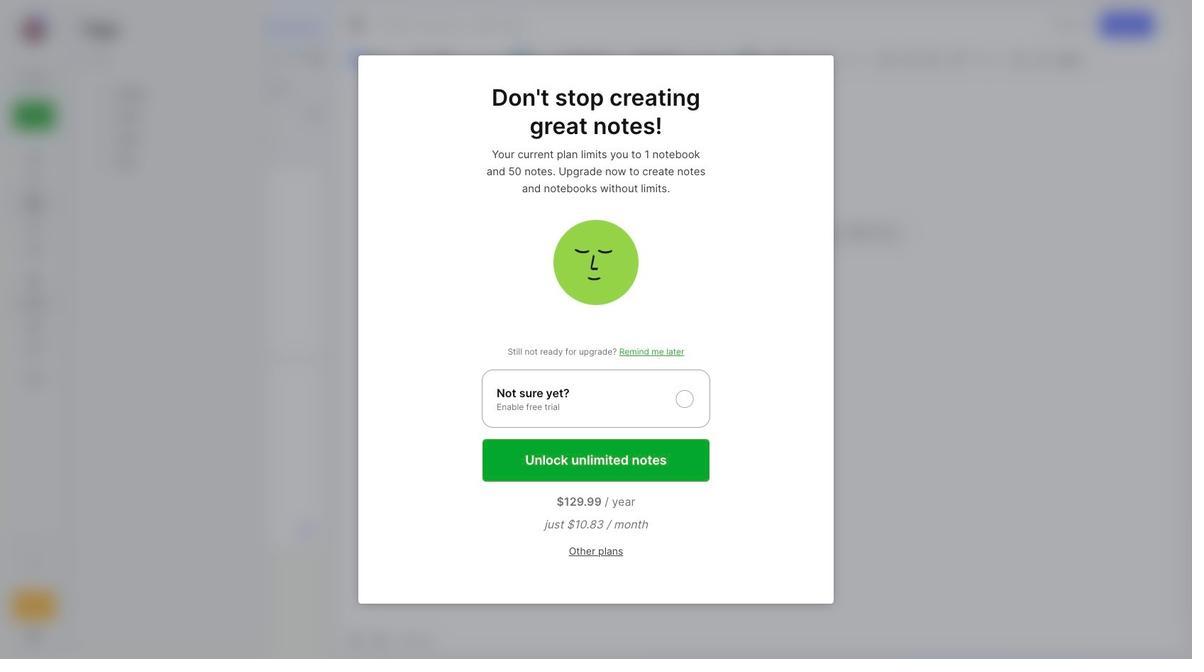 Task type: describe. For each thing, give the bounding box(es) containing it.
expand note image
[[349, 16, 366, 33]]

heading level image
[[555, 50, 627, 68]]

indent image
[[1009, 49, 1029, 69]]

edit search image
[[26, 70, 43, 87]]

task image
[[412, 49, 432, 69]]

calendar event image
[[435, 49, 454, 69]]

note window element
[[339, 4, 1188, 655]]

add tag image
[[372, 632, 389, 649]]

italic image
[[796, 49, 815, 69]]

bold image
[[773, 49, 793, 69]]

highlight image
[[840, 49, 872, 69]]

underline image
[[818, 49, 838, 69]]

happy face illustration image
[[554, 220, 639, 305]]



Task type: locate. For each thing, give the bounding box(es) containing it.
font family image
[[630, 50, 695, 68]]

tree inside main element
[[5, 138, 63, 528]]

more image
[[1053, 50, 1096, 68]]

numbered list image
[[900, 49, 920, 69]]

alignment image
[[974, 49, 1008, 69]]

insert link image
[[949, 49, 969, 69]]

outdent image
[[1032, 49, 1052, 69]]

font size image
[[698, 50, 734, 68]]

row group
[[80, 83, 255, 174]]

home image
[[27, 151, 41, 165]]

None checkbox
[[482, 370, 711, 428]]

insert image
[[348, 50, 410, 68]]

checklist image
[[923, 49, 943, 69]]

add a reminder image
[[348, 632, 365, 649]]

tab list
[[68, 74, 334, 102]]

bulleted list image
[[877, 49, 897, 69]]

tree
[[5, 138, 63, 528]]

main element
[[0, 0, 68, 660]]

Note Editor text field
[[339, 73, 1188, 625]]

dialog
[[359, 55, 834, 604]]

font color image
[[737, 49, 771, 69]]

upgrade image
[[26, 598, 43, 615]]



Task type: vqa. For each thing, say whether or not it's contained in the screenshot.
Checklist icon
yes



